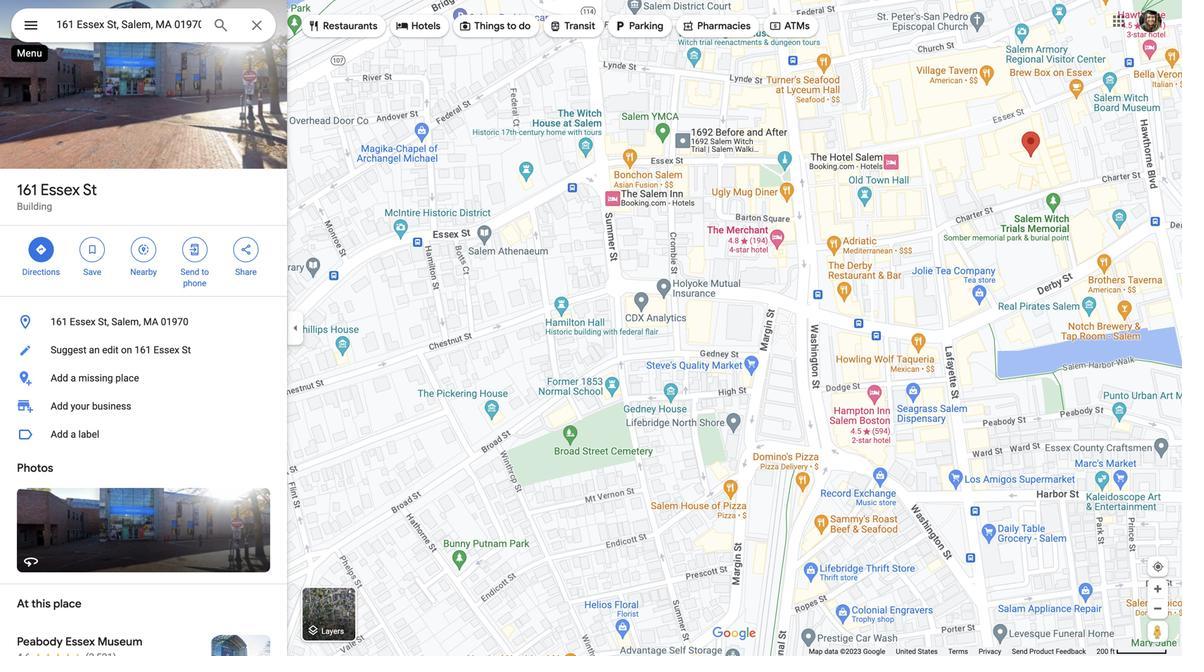 Task type: describe. For each thing, give the bounding box(es) containing it.
add a missing place
[[51, 373, 139, 384]]

essex for museum
[[65, 635, 95, 649]]

share
[[235, 267, 257, 277]]

none field inside 161 essex st, salem, ma 01970 field
[[56, 16, 201, 33]]

 parking
[[614, 18, 663, 34]]


[[86, 242, 99, 258]]

suggest an edit on 161 essex st button
[[0, 336, 287, 364]]

suggest
[[51, 344, 87, 356]]

nearby
[[130, 267, 157, 277]]

 pharmacies
[[682, 18, 751, 34]]


[[614, 18, 626, 34]]

4.6 stars 3,521 reviews image
[[17, 651, 116, 656]]

a for missing
[[71, 373, 76, 384]]


[[188, 242, 201, 258]]

st inside 161 essex st building
[[83, 180, 97, 200]]

send for send product feedback
[[1012, 648, 1028, 656]]

zoom in image
[[1152, 584, 1163, 595]]

restaurants
[[323, 20, 378, 32]]

united states
[[896, 648, 938, 656]]

 things to do
[[459, 18, 531, 34]]


[[307, 18, 320, 34]]

161 for st
[[17, 180, 37, 200]]

 button
[[11, 8, 51, 45]]

google account: giulia masi  
(giulia.masi@adept.ai) image
[[1139, 10, 1162, 32]]

your
[[71, 401, 90, 412]]

add a missing place button
[[0, 364, 287, 393]]

ft
[[1110, 648, 1115, 656]]

©2023
[[840, 648, 861, 656]]

200 ft
[[1097, 648, 1115, 656]]

st,
[[98, 316, 109, 328]]

ma
[[143, 316, 158, 328]]

terms
[[948, 648, 968, 656]]


[[459, 18, 472, 34]]

salem,
[[111, 316, 141, 328]]

add for add a label
[[51, 429, 68, 440]]

business
[[92, 401, 131, 412]]


[[23, 15, 39, 36]]

at this place
[[17, 597, 82, 611]]

show street view coverage image
[[1148, 621, 1168, 642]]

peabody essex museum link
[[0, 624, 287, 656]]

 hotels
[[396, 18, 441, 34]]

essex down 01970 at the left
[[154, 344, 179, 356]]

add for add your business
[[51, 401, 68, 412]]

 search field
[[11, 8, 276, 45]]

zoom out image
[[1152, 604, 1163, 614]]


[[396, 18, 409, 34]]

missing
[[78, 373, 113, 384]]

transit
[[564, 20, 595, 32]]

things
[[474, 20, 505, 32]]

send for send to phone
[[181, 267, 199, 277]]

a for label
[[71, 429, 76, 440]]

phone
[[183, 279, 206, 288]]

an
[[89, 344, 100, 356]]

st inside button
[[182, 344, 191, 356]]

200
[[1097, 648, 1108, 656]]

 atms
[[769, 18, 810, 34]]

161 Essex St, Salem, MA 01970 field
[[11, 8, 276, 42]]


[[240, 242, 252, 258]]

footer inside the google maps element
[[809, 647, 1097, 656]]

161 essex st, salem, ma 01970
[[51, 316, 188, 328]]

from your device image
[[1152, 561, 1164, 573]]

photos
[[17, 461, 53, 476]]

send to phone
[[181, 267, 209, 288]]

161 essex st main content
[[0, 0, 287, 656]]

add a label
[[51, 429, 99, 440]]

pharmacies
[[697, 20, 751, 32]]

states
[[918, 648, 938, 656]]

161 for st,
[[51, 316, 67, 328]]

to inside send to phone
[[201, 267, 209, 277]]



Task type: locate. For each thing, give the bounding box(es) containing it.
161 essex st building
[[17, 180, 97, 212]]

 transit
[[549, 18, 595, 34]]

essex inside 161 essex st building
[[40, 180, 80, 200]]

add inside 'button'
[[51, 429, 68, 440]]

send
[[181, 267, 199, 277], [1012, 648, 1028, 656]]

1 vertical spatial send
[[1012, 648, 1028, 656]]

send inside button
[[1012, 648, 1028, 656]]

united states button
[[896, 647, 938, 656]]

feedback
[[1056, 648, 1086, 656]]

1 horizontal spatial to
[[507, 20, 516, 32]]

label
[[78, 429, 99, 440]]

0 vertical spatial send
[[181, 267, 199, 277]]


[[35, 242, 47, 258]]

to up the 'phone'
[[201, 267, 209, 277]]

essex up 4.6 stars 3,521 reviews "image"
[[65, 635, 95, 649]]

a inside button
[[71, 373, 76, 384]]

1 a from the top
[[71, 373, 76, 384]]

add your business
[[51, 401, 131, 412]]


[[137, 242, 150, 258]]

do
[[519, 20, 531, 32]]

building
[[17, 201, 52, 212]]

1 vertical spatial add
[[51, 401, 68, 412]]

2 vertical spatial add
[[51, 429, 68, 440]]

suggest an edit on 161 essex st
[[51, 344, 191, 356]]

0 horizontal spatial st
[[83, 180, 97, 200]]

1 vertical spatial 161
[[51, 316, 67, 328]]

edit
[[102, 344, 119, 356]]

directions
[[22, 267, 60, 277]]

footer
[[809, 647, 1097, 656]]

place inside add a missing place button
[[115, 373, 139, 384]]

161 inside 161 essex st building
[[17, 180, 37, 200]]

save
[[83, 267, 101, 277]]

send inside send to phone
[[181, 267, 199, 277]]

2 vertical spatial 161
[[134, 344, 151, 356]]

privacy button
[[979, 647, 1001, 656]]

place
[[115, 373, 139, 384], [53, 597, 82, 611]]

add
[[51, 373, 68, 384], [51, 401, 68, 412], [51, 429, 68, 440]]

161 up suggest
[[51, 316, 67, 328]]

0 vertical spatial 161
[[17, 180, 37, 200]]

a left label
[[71, 429, 76, 440]]

161 up the building
[[17, 180, 37, 200]]

actions for 161 essex st region
[[0, 226, 287, 296]]

parking
[[629, 20, 663, 32]]

layers
[[321, 627, 344, 636]]

add left label
[[51, 429, 68, 440]]

essex up the building
[[40, 180, 80, 200]]

1 add from the top
[[51, 373, 68, 384]]

map data ©2023 google
[[809, 648, 885, 656]]

0 horizontal spatial to
[[201, 267, 209, 277]]

0 vertical spatial a
[[71, 373, 76, 384]]

1 horizontal spatial send
[[1012, 648, 1028, 656]]

united
[[896, 648, 916, 656]]

st up 
[[83, 180, 97, 200]]

atms
[[784, 20, 810, 32]]

essex
[[40, 180, 80, 200], [70, 316, 96, 328], [154, 344, 179, 356], [65, 635, 95, 649]]

161
[[17, 180, 37, 200], [51, 316, 67, 328], [134, 344, 151, 356]]

161 right "on"
[[134, 344, 151, 356]]

None field
[[56, 16, 201, 33]]

1 vertical spatial place
[[53, 597, 82, 611]]

2 a from the top
[[71, 429, 76, 440]]

01970
[[161, 316, 188, 328]]

a left missing
[[71, 373, 76, 384]]

on
[[121, 344, 132, 356]]

a
[[71, 373, 76, 384], [71, 429, 76, 440]]

send product feedback button
[[1012, 647, 1086, 656]]

add for add a missing place
[[51, 373, 68, 384]]

1 horizontal spatial 161
[[51, 316, 67, 328]]

to
[[507, 20, 516, 32], [201, 267, 209, 277]]

map
[[809, 648, 823, 656]]

2 add from the top
[[51, 401, 68, 412]]

st down 01970 at the left
[[182, 344, 191, 356]]

161 essex st, salem, ma 01970 button
[[0, 308, 287, 336]]

place down "on"
[[115, 373, 139, 384]]

3 add from the top
[[51, 429, 68, 440]]

this
[[31, 597, 51, 611]]

place right this
[[53, 597, 82, 611]]

to left 'do'
[[507, 20, 516, 32]]

add your business link
[[0, 393, 287, 421]]

1 vertical spatial to
[[201, 267, 209, 277]]

add left 'your'
[[51, 401, 68, 412]]

1 vertical spatial st
[[182, 344, 191, 356]]

0 horizontal spatial send
[[181, 267, 199, 277]]

essex left the st,
[[70, 316, 96, 328]]

send product feedback
[[1012, 648, 1086, 656]]

a inside 'button'
[[71, 429, 76, 440]]

peabody essex museum
[[17, 635, 142, 649]]

museum
[[98, 635, 142, 649]]

footer containing map data ©2023 google
[[809, 647, 1097, 656]]

at
[[17, 597, 29, 611]]

google
[[863, 648, 885, 656]]

privacy
[[979, 648, 1001, 656]]

2 horizontal spatial 161
[[134, 344, 151, 356]]

data
[[824, 648, 838, 656]]

0 vertical spatial place
[[115, 373, 139, 384]]

0 vertical spatial st
[[83, 180, 97, 200]]

to inside  things to do
[[507, 20, 516, 32]]

product
[[1029, 648, 1054, 656]]

st
[[83, 180, 97, 200], [182, 344, 191, 356]]

1 horizontal spatial place
[[115, 373, 139, 384]]

200 ft button
[[1097, 648, 1167, 656]]

add down suggest
[[51, 373, 68, 384]]

1 vertical spatial a
[[71, 429, 76, 440]]

0 vertical spatial add
[[51, 373, 68, 384]]

 restaurants
[[307, 18, 378, 34]]

add a label button
[[0, 421, 287, 449]]

0 vertical spatial to
[[507, 20, 516, 32]]

terms button
[[948, 647, 968, 656]]

0 horizontal spatial 161
[[17, 180, 37, 200]]

peabody
[[17, 635, 63, 649]]

1 horizontal spatial st
[[182, 344, 191, 356]]

essex for st
[[40, 180, 80, 200]]


[[769, 18, 782, 34]]

hotels
[[411, 20, 441, 32]]

add inside button
[[51, 373, 68, 384]]

google maps element
[[0, 0, 1182, 656]]


[[549, 18, 562, 34]]

collapse side panel image
[[288, 320, 303, 336]]

send up the 'phone'
[[181, 267, 199, 277]]

0 horizontal spatial place
[[53, 597, 82, 611]]

send left product
[[1012, 648, 1028, 656]]


[[682, 18, 694, 34]]

essex for st,
[[70, 316, 96, 328]]



Task type: vqa. For each thing, say whether or not it's contained in the screenshot.
the bottom the 16%
no



